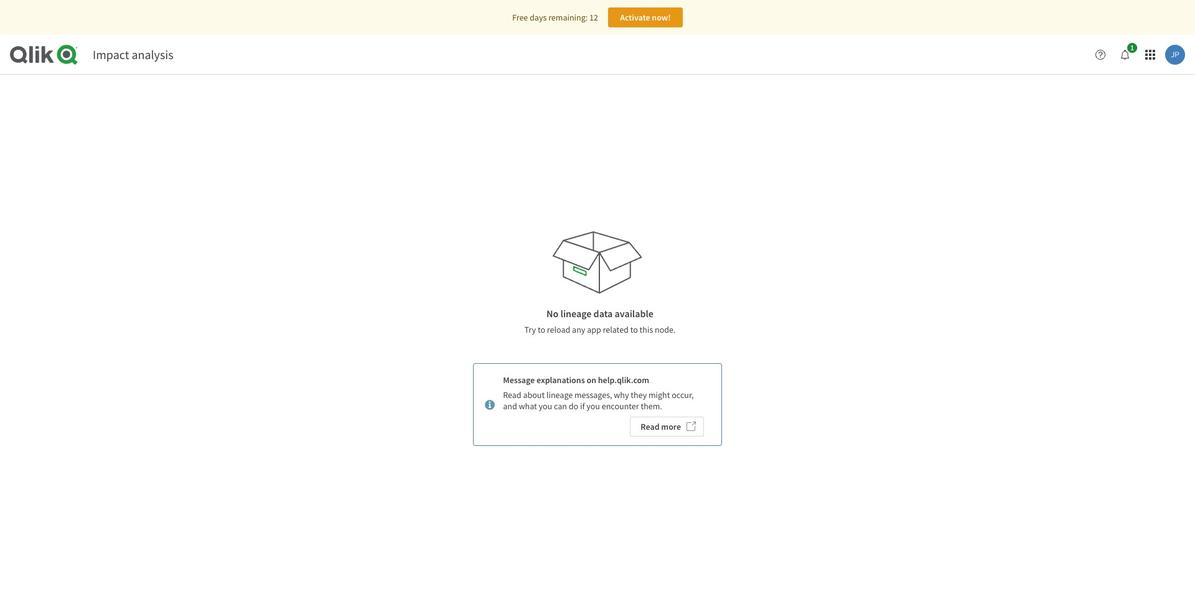 Task type: describe. For each thing, give the bounding box(es) containing it.
can
[[554, 401, 567, 412]]

available
[[615, 307, 654, 320]]

activate now! link
[[609, 7, 683, 27]]

message
[[503, 375, 535, 386]]

1 to from the left
[[538, 324, 546, 335]]

remaining:
[[549, 12, 588, 23]]

help.qlik.com
[[598, 375, 650, 386]]

2 you from the left
[[587, 401, 600, 412]]

lineage inside no lineage data available try to reload any app related to this node.
[[561, 307, 592, 320]]

1 you from the left
[[539, 401, 553, 412]]

if
[[580, 401, 585, 412]]

1 button
[[1116, 43, 1138, 65]]

read inside message explanations on help.qlik.com read about lineage messages, why they might occur, and what you can do if you encounter them.
[[503, 390, 522, 401]]

days
[[530, 12, 547, 23]]

any
[[572, 324, 586, 335]]

activate
[[620, 12, 651, 23]]

no
[[547, 307, 559, 320]]

related
[[603, 324, 629, 335]]

read more
[[641, 421, 681, 433]]



Task type: vqa. For each thing, say whether or not it's contained in the screenshot.
TAB LIST to the top
no



Task type: locate. For each thing, give the bounding box(es) containing it.
and
[[503, 401, 517, 412]]

messages,
[[575, 390, 613, 401]]

1 vertical spatial lineage
[[547, 390, 573, 401]]

you right "if"
[[587, 401, 600, 412]]

this
[[640, 324, 654, 335]]

message explanations on help.qlik.com read about lineage messages, why they might occur, and what you can do if you encounter them.
[[503, 375, 694, 412]]

alert
[[473, 363, 723, 446]]

free days remaining: 12
[[513, 12, 599, 23]]

do
[[569, 401, 579, 412]]

on
[[587, 375, 597, 386]]

to right try
[[538, 324, 546, 335]]

node.
[[655, 324, 676, 335]]

impact analysis
[[93, 47, 174, 62]]

explanations
[[537, 375, 585, 386]]

lineage down the explanations
[[547, 390, 573, 401]]

they
[[631, 390, 647, 401]]

0 horizontal spatial you
[[539, 401, 553, 412]]

impact
[[93, 47, 129, 62]]

read
[[503, 390, 522, 401], [641, 421, 660, 433]]

0 vertical spatial lineage
[[561, 307, 592, 320]]

12
[[590, 12, 599, 23]]

you
[[539, 401, 553, 412], [587, 401, 600, 412]]

try
[[525, 324, 536, 335]]

impact analysis element
[[93, 47, 174, 62]]

2 to from the left
[[631, 324, 638, 335]]

alert containing message explanations on help.qlik.com
[[473, 363, 723, 446]]

data
[[594, 307, 613, 320]]

lineage inside message explanations on help.qlik.com read about lineage messages, why they might occur, and what you can do if you encounter them.
[[547, 390, 573, 401]]

analysis
[[132, 47, 174, 62]]

james peterson image
[[1166, 45, 1186, 65]]

1 horizontal spatial to
[[631, 324, 638, 335]]

activate now!
[[620, 12, 671, 23]]

0 vertical spatial read
[[503, 390, 522, 401]]

might
[[649, 390, 671, 401]]

1 vertical spatial read
[[641, 421, 660, 433]]

about
[[523, 390, 545, 401]]

app
[[587, 324, 602, 335]]

lineage up any
[[561, 307, 592, 320]]

reload
[[547, 324, 571, 335]]

1 horizontal spatial read
[[641, 421, 660, 433]]

to left "this"
[[631, 324, 638, 335]]

lineage
[[561, 307, 592, 320], [547, 390, 573, 401]]

0 horizontal spatial read
[[503, 390, 522, 401]]

read down the message
[[503, 390, 522, 401]]

1
[[1131, 43, 1135, 52]]

more
[[662, 421, 681, 433]]

occur,
[[672, 390, 694, 401]]

encounter
[[602, 401, 640, 412]]

free
[[513, 12, 528, 23]]

them.
[[641, 401, 663, 412]]

now!
[[652, 12, 671, 23]]

why
[[614, 390, 629, 401]]

to
[[538, 324, 546, 335], [631, 324, 638, 335]]

read inside button
[[641, 421, 660, 433]]

read down them.
[[641, 421, 660, 433]]

read more button
[[631, 417, 704, 437]]

what
[[519, 401, 537, 412]]

0 horizontal spatial to
[[538, 324, 546, 335]]

you left the can
[[539, 401, 553, 412]]

no lineage data available try to reload any app related to this node.
[[525, 307, 676, 335]]

1 horizontal spatial you
[[587, 401, 600, 412]]



